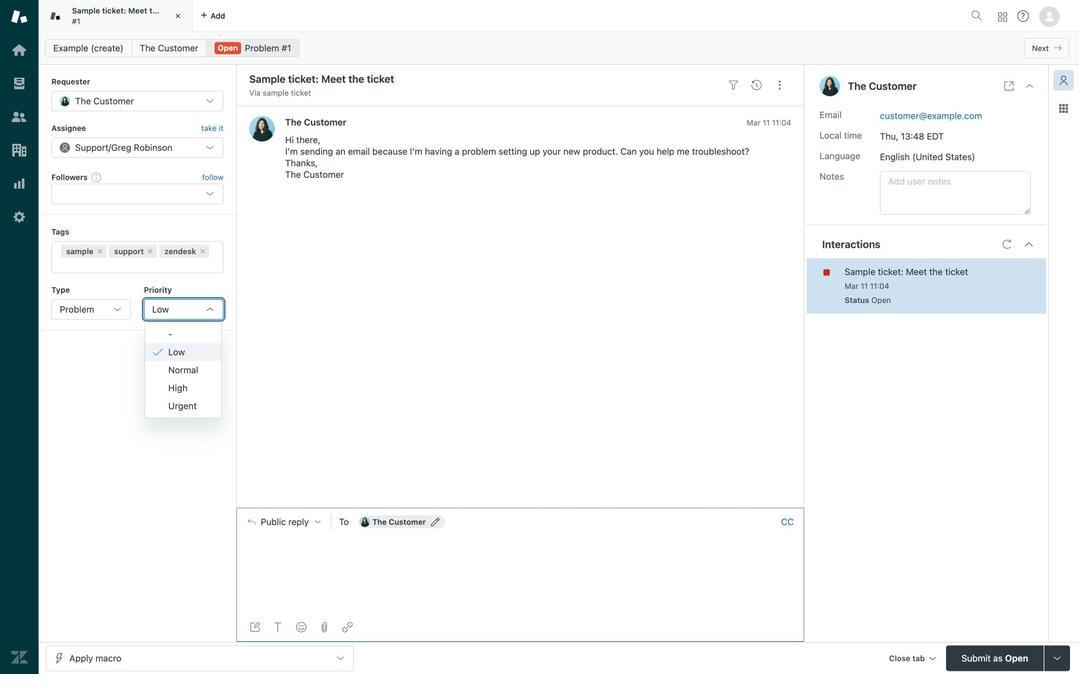 Task type: describe. For each thing, give the bounding box(es) containing it.
1 vertical spatial close image
[[1025, 81, 1035, 91]]

zendesk support image
[[11, 8, 28, 25]]

avatar image
[[249, 116, 275, 142]]

1 horizontal spatial mar 11 11:04 text field
[[845, 282, 890, 291]]

views image
[[11, 75, 28, 92]]

2 option from the top
[[145, 362, 222, 380]]

0 vertical spatial mar 11 11:04 text field
[[747, 118, 792, 127]]

events image
[[752, 80, 762, 90]]

get started image
[[11, 42, 28, 58]]

insert emojis image
[[296, 623, 307, 633]]

customer context image
[[1059, 75, 1069, 85]]

add link (cmd k) image
[[343, 623, 353, 633]]

add attachment image
[[319, 623, 330, 633]]

secondary element
[[39, 35, 1080, 61]]

customer@example.com image
[[360, 517, 370, 528]]

user image
[[820, 76, 841, 96]]

admin image
[[11, 209, 28, 226]]

filter image
[[729, 80, 739, 90]]

Add user notes text field
[[880, 171, 1032, 215]]

ticket actions image
[[775, 80, 785, 90]]

close image inside tabs tab list
[[172, 10, 184, 22]]



Task type: vqa. For each thing, say whether or not it's contained in the screenshot.
Hide panel views icon
no



Task type: locate. For each thing, give the bounding box(es) containing it.
0 horizontal spatial remove image
[[96, 248, 104, 256]]

1 remove image from the left
[[96, 248, 104, 256]]

2 horizontal spatial remove image
[[199, 248, 207, 256]]

1 option from the top
[[145, 326, 222, 344]]

1 vertical spatial mar 11 11:04 text field
[[845, 282, 890, 291]]

customers image
[[11, 109, 28, 125]]

reporting image
[[11, 175, 28, 192]]

0 horizontal spatial mar 11 11:04 text field
[[747, 118, 792, 127]]

4 option from the top
[[145, 398, 222, 416]]

get help image
[[1018, 10, 1030, 22]]

3 remove image from the left
[[199, 248, 207, 256]]

zendesk image
[[11, 650, 28, 666]]

Subject field
[[247, 71, 720, 87]]

0 horizontal spatial close image
[[172, 10, 184, 22]]

format text image
[[273, 623, 283, 633]]

Mar 11 11:04 text field
[[747, 118, 792, 127], [845, 282, 890, 291]]

organizations image
[[11, 142, 28, 159]]

1 horizontal spatial close image
[[1025, 81, 1035, 91]]

main element
[[0, 0, 39, 675]]

close image
[[172, 10, 184, 22], [1025, 81, 1035, 91]]

remove image
[[96, 248, 104, 256], [147, 248, 154, 256], [199, 248, 207, 256]]

info on adding followers image
[[92, 172, 102, 183]]

option
[[145, 326, 222, 344], [145, 362, 222, 380], [145, 380, 222, 398], [145, 398, 222, 416]]

tab
[[39, 0, 193, 32]]

displays possible ticket submission types image
[[1053, 654, 1063, 664]]

apps image
[[1059, 103, 1069, 114]]

1 horizontal spatial remove image
[[147, 248, 154, 256]]

0 vertical spatial close image
[[172, 10, 184, 22]]

edit user image
[[431, 518, 440, 527]]

view more details image
[[1005, 81, 1015, 91]]

list box
[[145, 322, 222, 419]]

2 remove image from the left
[[147, 248, 154, 256]]

Public reply composer text field
[[242, 536, 799, 563]]

zendesk products image
[[999, 13, 1008, 22]]

draft mode image
[[250, 623, 260, 633]]

3 option from the top
[[145, 380, 222, 398]]

tabs tab list
[[39, 0, 967, 32]]



